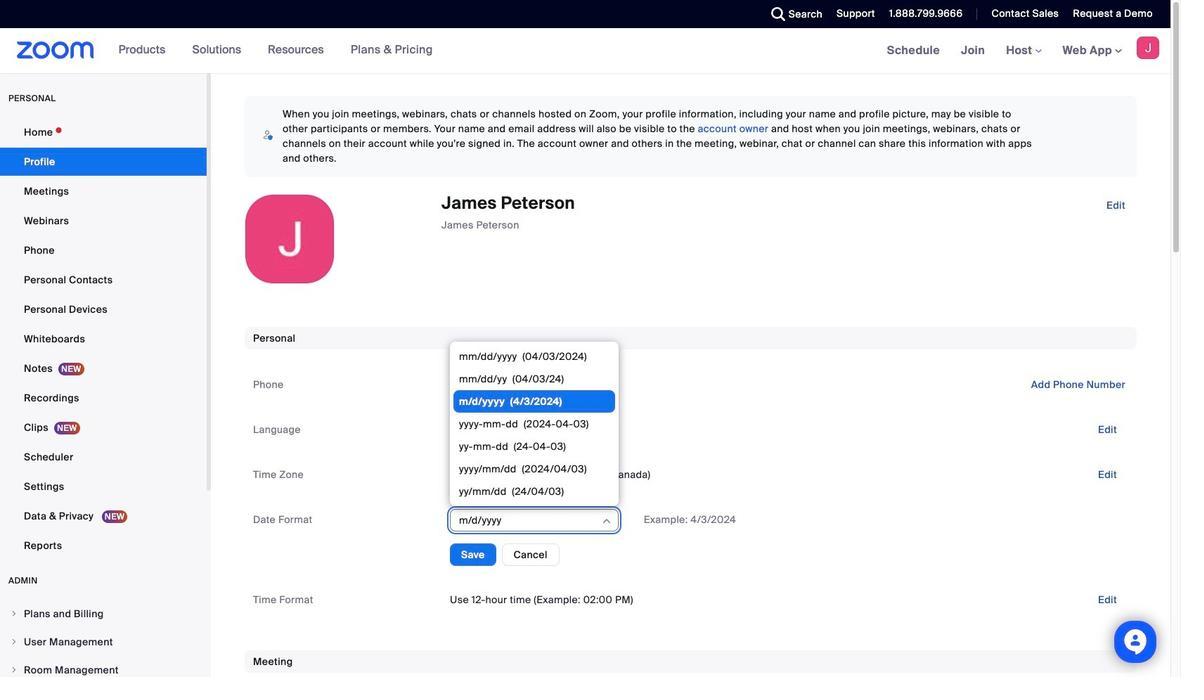 Task type: describe. For each thing, give the bounding box(es) containing it.
admin menu menu
[[0, 601, 207, 677]]

1 menu item from the top
[[0, 601, 207, 627]]

3 menu item from the top
[[0, 657, 207, 677]]

edit user photo image
[[278, 233, 301, 245]]

hide options image
[[601, 516, 613, 527]]

product information navigation
[[108, 28, 444, 73]]

2 right image from the top
[[10, 666, 18, 674]]



Task type: locate. For each thing, give the bounding box(es) containing it.
personal menu menu
[[0, 118, 207, 561]]

profile picture image
[[1137, 37, 1160, 59]]

menu item
[[0, 601, 207, 627], [0, 629, 207, 655], [0, 657, 207, 677]]

2 vertical spatial menu item
[[0, 657, 207, 677]]

right image
[[10, 638, 18, 646]]

1 right image from the top
[[10, 610, 18, 618]]

0 vertical spatial right image
[[10, 610, 18, 618]]

user photo image
[[245, 195, 334, 283]]

0 vertical spatial menu item
[[0, 601, 207, 627]]

2 menu item from the top
[[0, 629, 207, 655]]

banner
[[0, 28, 1171, 74]]

zoom logo image
[[17, 41, 94, 59]]

1 vertical spatial right image
[[10, 666, 18, 674]]

1 vertical spatial menu item
[[0, 629, 207, 655]]

right image down right icon
[[10, 666, 18, 674]]

right image up right icon
[[10, 610, 18, 618]]

right image
[[10, 610, 18, 618], [10, 666, 18, 674]]

list box
[[454, 345, 615, 677]]

meetings navigation
[[877, 28, 1171, 74]]



Task type: vqa. For each thing, say whether or not it's contained in the screenshot.
The Edit User Photo
yes



